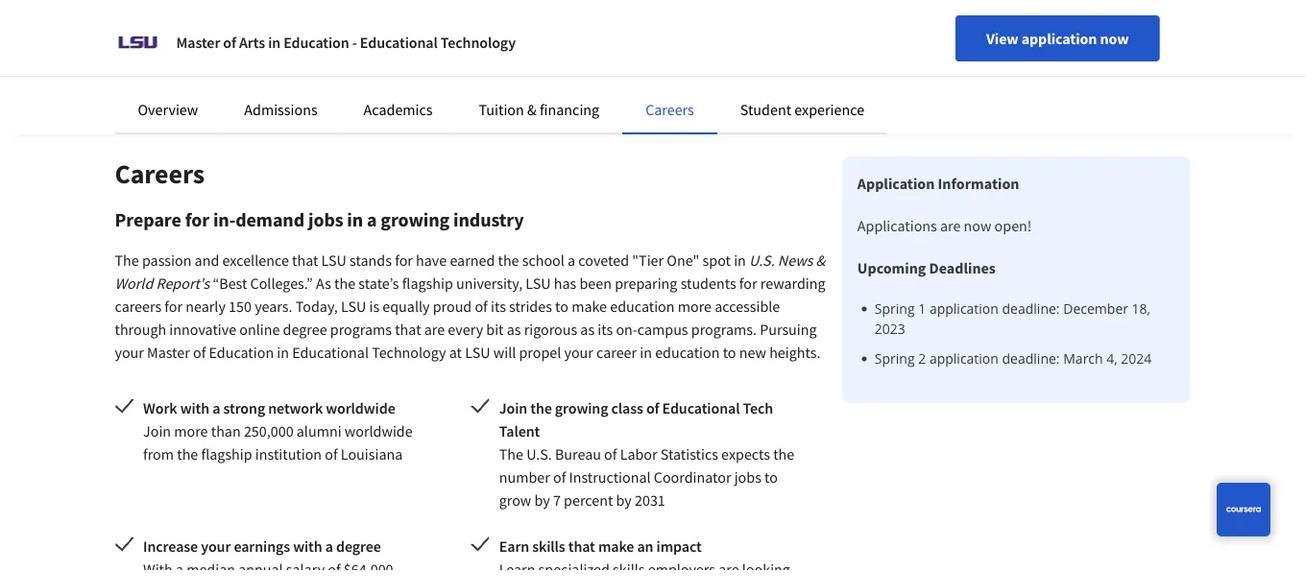 Task type: vqa. For each thing, say whether or not it's contained in the screenshot.
jobs to the right
yes



Task type: describe. For each thing, give the bounding box(es) containing it.
1 horizontal spatial its
[[598, 320, 613, 339]]

2 horizontal spatial that
[[568, 537, 595, 556]]

louisiana state university logo image
[[115, 19, 161, 65]]

to inside join the growing class of educational tech talent the u.s. bureau of labor statistics expects the number of instructional coordinator jobs to grow by 7  percent by 2031
[[765, 468, 778, 487]]

2024
[[1121, 350, 1152, 368]]

is
[[369, 297, 379, 316]]

strong
[[223, 399, 265, 418]]

of left arts
[[223, 33, 236, 52]]

nearly
[[186, 297, 226, 316]]

application inside button
[[1022, 29, 1097, 48]]

"tier
[[632, 251, 664, 270]]

increase your earnings with a degree
[[143, 537, 381, 556]]

instructional
[[569, 468, 651, 487]]

spring 1 application deadline: december 18, 2023
[[875, 300, 1151, 338]]

financing
[[540, 100, 599, 119]]

18,
[[1132, 300, 1151, 318]]

1 vertical spatial with
[[293, 537, 322, 556]]

spring 2 application deadline: march 4, 2024
[[875, 350, 1152, 368]]

-
[[352, 33, 357, 52]]

0 vertical spatial are
[[940, 216, 961, 235]]

campus
[[638, 320, 688, 339]]

network
[[268, 399, 323, 418]]

for left the have
[[395, 251, 413, 270]]

in-
[[213, 208, 236, 232]]

join inside join the growing class of educational tech talent the u.s. bureau of labor statistics expects the number of instructional coordinator jobs to grow by 7  percent by 2031
[[499, 399, 527, 418]]

a up stands
[[367, 208, 377, 232]]

the right expects
[[773, 445, 794, 464]]

school
[[522, 251, 565, 270]]

"best
[[213, 274, 247, 293]]

the up university, on the left of the page
[[498, 251, 519, 270]]

march
[[1063, 350, 1103, 368]]

experience
[[795, 100, 864, 119]]

information
[[938, 174, 1020, 193]]

new
[[739, 343, 766, 362]]

earned
[[450, 251, 495, 270]]

earnings
[[234, 537, 290, 556]]

more inside "best colleges." as the state's flagship university, lsu has been preparing students for rewarding careers for nearly 150 years. today, lsu is equally proud of its strides to make education more accessible through innovative online degree programs that are every bit as rigorous as its on-campus programs. pursuing your master of education in educational technology at lsu will propel your career in education to new heights.
[[678, 297, 712, 316]]

admissions link
[[244, 100, 318, 119]]

programs.
[[691, 320, 757, 339]]

with inside work with a strong network worldwide join more than 250,000 alumni worldwide from the flagship institution of louisiana
[[180, 399, 209, 418]]

are inside "best colleges." as the state's flagship university, lsu has been preparing students for rewarding careers for nearly 150 years. today, lsu is equally proud of its strides to make education more accessible through innovative online degree programs that are every bit as rigorous as its on-campus programs. pursuing your master of education in educational technology at lsu will propel your career in education to new heights.
[[424, 320, 445, 339]]

world
[[115, 274, 153, 293]]

coordinator
[[654, 468, 731, 487]]

december
[[1063, 300, 1129, 318]]

academics
[[364, 100, 433, 119]]

0 horizontal spatial growing
[[381, 208, 450, 232]]

earn skills that make an impact
[[499, 537, 702, 556]]

application for december
[[930, 300, 999, 318]]

equally
[[383, 297, 430, 316]]

labor
[[620, 445, 657, 464]]

statistics
[[661, 445, 718, 464]]

passion
[[142, 251, 192, 270]]

one"
[[667, 251, 700, 270]]

in right spot
[[734, 251, 746, 270]]

list containing spring 1 application deadline: december 18, 2023
[[865, 299, 1175, 369]]

the inside join the growing class of educational tech talent the u.s. bureau of labor statistics expects the number of instructional coordinator jobs to grow by 7  percent by 2031
[[499, 445, 523, 464]]

spot
[[703, 251, 731, 270]]

application information
[[858, 174, 1020, 193]]

flagship inside "best colleges." as the state's flagship university, lsu has been preparing students for rewarding careers for nearly 150 years. today, lsu is equally proud of its strides to make education more accessible through innovative online degree programs that are every bit as rigorous as its on-campus programs. pursuing your master of education in educational technology at lsu will propel your career in education to new heights.
[[402, 274, 453, 293]]

class
[[611, 399, 643, 418]]

students
[[681, 274, 736, 293]]

today,
[[296, 297, 338, 316]]

0 horizontal spatial &
[[527, 100, 537, 119]]

spring for spring 2 application deadline: march 4, 2024
[[875, 350, 915, 368]]

1 horizontal spatial your
[[201, 537, 231, 556]]

the up talent
[[530, 399, 552, 418]]

u.s. inside join the growing class of educational tech talent the u.s. bureau of labor statistics expects the number of instructional coordinator jobs to grow by 7  percent by 2031
[[526, 445, 552, 464]]

will
[[493, 343, 516, 362]]

in down campus
[[640, 343, 652, 362]]

join the growing class of educational tech talent the u.s. bureau of labor statistics expects the number of instructional coordinator jobs to grow by 7  percent by 2031
[[499, 399, 794, 510]]

now for application
[[1100, 29, 1129, 48]]

0 vertical spatial master
[[176, 33, 220, 52]]

number
[[499, 468, 550, 487]]

1 horizontal spatial to
[[723, 343, 736, 362]]

0 horizontal spatial that
[[292, 251, 318, 270]]

online
[[239, 320, 280, 339]]

arts
[[239, 33, 265, 52]]

academics link
[[364, 100, 433, 119]]

careers
[[115, 297, 162, 316]]

250,000
[[244, 422, 294, 441]]

& inside "u.s. news & world report's"
[[816, 251, 825, 270]]

150
[[229, 297, 252, 316]]

the passion and excellence that lsu stands for have earned the school a coveted "tier one" spot in
[[115, 251, 749, 270]]

news
[[778, 251, 813, 270]]

1 horizontal spatial education
[[284, 33, 349, 52]]

4,
[[1107, 350, 1118, 368]]

spring for spring 1 application deadline: december 18, 2023
[[875, 300, 915, 318]]

in down online
[[277, 343, 289, 362]]

from
[[143, 445, 174, 464]]

0 vertical spatial the
[[115, 251, 139, 270]]

university,
[[456, 274, 523, 293]]

more inside work with a strong network worldwide join more than 250,000 alumni worldwide from the flagship institution of louisiana
[[174, 422, 208, 441]]

pursuing
[[760, 320, 817, 339]]

0 horizontal spatial jobs
[[308, 208, 343, 232]]

1 vertical spatial make
[[598, 537, 634, 556]]

heights.
[[769, 343, 821, 362]]

expects
[[721, 445, 770, 464]]

1
[[918, 300, 926, 318]]

has
[[554, 274, 577, 293]]

view application now
[[986, 29, 1129, 48]]

2031
[[635, 491, 665, 510]]

admissions
[[244, 100, 318, 119]]

in up stands
[[347, 208, 363, 232]]

deadline: for march
[[1002, 350, 1060, 368]]

1 horizontal spatial degree
[[336, 537, 381, 556]]

view
[[986, 29, 1019, 48]]

industry
[[453, 208, 524, 232]]

of inside work with a strong network worldwide join more than 250,000 alumni worldwide from the flagship institution of louisiana
[[325, 445, 338, 464]]

join inside work with a strong network worldwide join more than 250,000 alumni worldwide from the flagship institution of louisiana
[[143, 422, 171, 441]]

upcoming deadlines
[[858, 258, 996, 278]]

louisiana
[[341, 445, 403, 464]]

a up has
[[568, 251, 575, 270]]

0 vertical spatial education
[[610, 297, 675, 316]]

grow
[[499, 491, 531, 510]]

student
[[740, 100, 791, 119]]

work
[[143, 399, 177, 418]]

2023
[[875, 320, 906, 338]]



Task type: locate. For each thing, give the bounding box(es) containing it.
0 horizontal spatial careers
[[115, 157, 205, 191]]

degree down today,
[[283, 320, 327, 339]]

that right skills
[[568, 537, 595, 556]]

0 horizontal spatial as
[[507, 320, 521, 339]]

report's
[[156, 274, 210, 293]]

accessible
[[715, 297, 780, 316]]

stands
[[350, 251, 392, 270]]

more down the students
[[678, 297, 712, 316]]

1 vertical spatial worldwide
[[345, 422, 413, 441]]

overview
[[138, 100, 198, 119]]

0 horizontal spatial its
[[491, 297, 506, 316]]

0 horizontal spatial with
[[180, 399, 209, 418]]

your
[[115, 343, 144, 362], [564, 343, 593, 362], [201, 537, 231, 556]]

tuition
[[479, 100, 524, 119]]

technology inside "best colleges." as the state's flagship university, lsu has been preparing students for rewarding careers for nearly 150 years. today, lsu is equally proud of its strides to make education more accessible through innovative online degree programs that are every bit as rigorous as its on-campus programs. pursuing your master of education in educational technology at lsu will propel your career in education to new heights.
[[372, 343, 446, 362]]

2 deadline: from the top
[[1002, 350, 1060, 368]]

overview link
[[138, 100, 198, 119]]

0 vertical spatial deadline:
[[1002, 300, 1060, 318]]

percent
[[564, 491, 613, 510]]

0 vertical spatial make
[[572, 297, 607, 316]]

0 vertical spatial join
[[499, 399, 527, 418]]

to left new in the right bottom of the page
[[723, 343, 736, 362]]

1 vertical spatial join
[[143, 422, 171, 441]]

1 vertical spatial growing
[[555, 399, 608, 418]]

the right the from at bottom left
[[177, 445, 198, 464]]

educational
[[360, 33, 438, 52], [292, 343, 369, 362], [662, 399, 740, 418]]

of up instructional
[[604, 445, 617, 464]]

spring 1 application deadline: december 18, 2023 list item
[[875, 299, 1175, 339]]

and
[[195, 251, 219, 270]]

application down deadlines
[[930, 300, 999, 318]]

1 as from the left
[[507, 320, 521, 339]]

1 horizontal spatial that
[[395, 320, 421, 339]]

u.s. up number
[[526, 445, 552, 464]]

as right bit
[[507, 320, 521, 339]]

view application now button
[[956, 15, 1160, 61]]

by left 2031
[[616, 491, 632, 510]]

0 horizontal spatial flagship
[[201, 445, 252, 464]]

a right earnings
[[325, 537, 333, 556]]

jobs right demand
[[308, 208, 343, 232]]

0 vertical spatial worldwide
[[326, 399, 395, 418]]

of down 'alumni'
[[325, 445, 338, 464]]

flagship down than
[[201, 445, 252, 464]]

master left arts
[[176, 33, 220, 52]]

at
[[449, 343, 462, 362]]

1 vertical spatial education
[[655, 343, 720, 362]]

education inside "best colleges." as the state's flagship university, lsu has been preparing students for rewarding careers for nearly 150 years. today, lsu is equally proud of its strides to make education more accessible through innovative online degree programs that are every bit as rigorous as its on-campus programs. pursuing your master of education in educational technology at lsu will propel your career in education to new heights.
[[209, 343, 274, 362]]

0 horizontal spatial by
[[534, 491, 550, 510]]

now for are
[[964, 216, 992, 235]]

education
[[284, 33, 349, 52], [209, 343, 274, 362]]

to down has
[[555, 297, 569, 316]]

the right 'as'
[[334, 274, 355, 293]]

educational down programs
[[292, 343, 369, 362]]

a
[[367, 208, 377, 232], [568, 251, 575, 270], [212, 399, 220, 418], [325, 537, 333, 556]]

lsu
[[321, 251, 347, 270], [526, 274, 551, 293], [341, 297, 366, 316], [465, 343, 490, 362]]

technology down equally
[[372, 343, 446, 362]]

2 by from the left
[[616, 491, 632, 510]]

have
[[416, 251, 447, 270]]

lsu down school
[[526, 274, 551, 293]]

0 horizontal spatial u.s.
[[526, 445, 552, 464]]

0 vertical spatial application
[[1022, 29, 1097, 48]]

1 horizontal spatial now
[[1100, 29, 1129, 48]]

0 vertical spatial &
[[527, 100, 537, 119]]

1 vertical spatial educational
[[292, 343, 369, 362]]

2 vertical spatial application
[[930, 350, 999, 368]]

a up than
[[212, 399, 220, 418]]

0 vertical spatial u.s.
[[749, 251, 775, 270]]

technology
[[441, 33, 516, 52], [372, 343, 446, 362]]

to
[[555, 297, 569, 316], [723, 343, 736, 362], [765, 468, 778, 487]]

2 vertical spatial educational
[[662, 399, 740, 418]]

1 horizontal spatial u.s.
[[749, 251, 775, 270]]

1 horizontal spatial flagship
[[402, 274, 453, 293]]

1 vertical spatial master
[[147, 343, 190, 362]]

deadline: for december
[[1002, 300, 1060, 318]]

educational inside join the growing class of educational tech talent the u.s. bureau of labor statistics expects the number of instructional coordinator jobs to grow by 7  percent by 2031
[[662, 399, 740, 418]]

tuition & financing link
[[479, 100, 599, 119]]

lsu left is on the bottom left of the page
[[341, 297, 366, 316]]

jobs inside join the growing class of educational tech talent the u.s. bureau of labor statistics expects the number of instructional coordinator jobs to grow by 7  percent by 2031
[[734, 468, 761, 487]]

make down been
[[572, 297, 607, 316]]

master inside "best colleges." as the state's flagship university, lsu has been preparing students for rewarding careers for nearly 150 years. today, lsu is equally proud of its strides to make education more accessible through innovative online degree programs that are every bit as rigorous as its on-campus programs. pursuing your master of education in educational technology at lsu will propel your career in education to new heights.
[[147, 343, 190, 362]]

1 vertical spatial &
[[816, 251, 825, 270]]

application right 2
[[930, 350, 999, 368]]

list
[[865, 299, 1175, 369]]

2
[[918, 350, 926, 368]]

with
[[180, 399, 209, 418], [293, 537, 322, 556]]

0 horizontal spatial are
[[424, 320, 445, 339]]

2 spring from the top
[[875, 350, 915, 368]]

deadline: up spring 2 application deadline: march 4, 2024 list item
[[1002, 300, 1060, 318]]

flagship
[[402, 274, 453, 293], [201, 445, 252, 464]]

work with a strong network worldwide join more than 250,000 alumni worldwide from the flagship institution of louisiana
[[143, 399, 413, 464]]

1 spring from the top
[[875, 300, 915, 318]]

education
[[610, 297, 675, 316], [655, 343, 720, 362]]

2 horizontal spatial your
[[564, 343, 593, 362]]

0 vertical spatial spring
[[875, 300, 915, 318]]

prepare
[[115, 208, 181, 232]]

earn
[[499, 537, 529, 556]]

the inside "best colleges." as the state's flagship university, lsu has been preparing students for rewarding careers for nearly 150 years. today, lsu is equally proud of its strides to make education more accessible through innovative online degree programs that are every bit as rigorous as its on-campus programs. pursuing your master of education in educational technology at lsu will propel your career in education to new heights.
[[334, 274, 355, 293]]

educational right -
[[360, 33, 438, 52]]

its left on-
[[598, 320, 613, 339]]

1 horizontal spatial join
[[499, 399, 527, 418]]

1 vertical spatial are
[[424, 320, 445, 339]]

1 vertical spatial application
[[930, 300, 999, 318]]

by left '7'
[[534, 491, 550, 510]]

student experience
[[740, 100, 864, 119]]

0 horizontal spatial join
[[143, 422, 171, 441]]

spring inside spring 2 application deadline: march 4, 2024 list item
[[875, 350, 915, 368]]

for up accessible
[[739, 274, 757, 293]]

growing inside join the growing class of educational tech talent the u.s. bureau of labor statistics expects the number of instructional coordinator jobs to grow by 7  percent by 2031
[[555, 399, 608, 418]]

spring up 2023
[[875, 300, 915, 318]]

the up world
[[115, 251, 139, 270]]

0 vertical spatial educational
[[360, 33, 438, 52]]

join up the from at bottom left
[[143, 422, 171, 441]]

the
[[115, 251, 139, 270], [499, 445, 523, 464]]

join up talent
[[499, 399, 527, 418]]

application
[[1022, 29, 1097, 48], [930, 300, 999, 318], [930, 350, 999, 368]]

0 vertical spatial that
[[292, 251, 318, 270]]

deadlines
[[929, 258, 996, 278]]

of right class
[[646, 399, 659, 418]]

with right 'work'
[[180, 399, 209, 418]]

deadline: down spring 1 application deadline: december 18, 2023 list item
[[1002, 350, 1060, 368]]

increase
[[143, 537, 198, 556]]

0 vertical spatial with
[[180, 399, 209, 418]]

0 vertical spatial its
[[491, 297, 506, 316]]

educational inside "best colleges." as the state's flagship university, lsu has been preparing students for rewarding careers for nearly 150 years. today, lsu is equally proud of its strides to make education more accessible through innovative online degree programs that are every bit as rigorous as its on-campus programs. pursuing your master of education in educational technology at lsu will propel your career in education to new heights.
[[292, 343, 369, 362]]

1 horizontal spatial jobs
[[734, 468, 761, 487]]

demand
[[236, 208, 304, 232]]

1 horizontal spatial &
[[816, 251, 825, 270]]

lsu up 'as'
[[321, 251, 347, 270]]

master
[[176, 33, 220, 52], [147, 343, 190, 362]]

careers link
[[646, 100, 694, 119]]

more left than
[[174, 422, 208, 441]]

1 vertical spatial education
[[209, 343, 274, 362]]

rigorous
[[524, 320, 577, 339]]

0 vertical spatial careers
[[646, 100, 694, 119]]

are down the application information
[[940, 216, 961, 235]]

lsu right at
[[465, 343, 490, 362]]

on-
[[616, 320, 638, 339]]

1 horizontal spatial by
[[616, 491, 632, 510]]

rewarding
[[760, 274, 826, 293]]

now
[[1100, 29, 1129, 48], [964, 216, 992, 235]]

flagship down the have
[[402, 274, 453, 293]]

are down proud
[[424, 320, 445, 339]]

u.s. inside "u.s. news & world report's"
[[749, 251, 775, 270]]

application for march
[[930, 350, 999, 368]]

for left the in- at the left top
[[185, 208, 209, 232]]

make inside "best colleges." as the state's flagship university, lsu has been preparing students for rewarding careers for nearly 150 years. today, lsu is equally proud of its strides to make education more accessible through innovative online degree programs that are every bit as rigorous as its on-campus programs. pursuing your master of education in educational technology at lsu will propel your career in education to new heights.
[[572, 297, 607, 316]]

growing up the have
[[381, 208, 450, 232]]

degree inside "best colleges." as the state's flagship university, lsu has been preparing students for rewarding careers for nearly 150 years. today, lsu is equally proud of its strides to make education more accessible through innovative online degree programs that are every bit as rigorous as its on-campus programs. pursuing your master of education in educational technology at lsu will propel your career in education to new heights.
[[283, 320, 327, 339]]

1 vertical spatial deadline:
[[1002, 350, 1060, 368]]

innovative
[[169, 320, 236, 339]]

0 vertical spatial jobs
[[308, 208, 343, 232]]

been
[[580, 274, 612, 293]]

1 vertical spatial careers
[[115, 157, 205, 191]]

1 horizontal spatial with
[[293, 537, 322, 556]]

u.s. left news
[[749, 251, 775, 270]]

1 horizontal spatial growing
[[555, 399, 608, 418]]

for down report's
[[165, 297, 183, 316]]

1 vertical spatial technology
[[372, 343, 446, 362]]

your down through
[[115, 343, 144, 362]]

technology up tuition
[[441, 33, 516, 52]]

with right earnings
[[293, 537, 322, 556]]

& right tuition
[[527, 100, 537, 119]]

1 by from the left
[[534, 491, 550, 510]]

0 vertical spatial to
[[555, 297, 569, 316]]

2 vertical spatial that
[[568, 537, 595, 556]]

bit
[[486, 320, 504, 339]]

to down expects
[[765, 468, 778, 487]]

spring inside spring 1 application deadline: december 18, 2023
[[875, 300, 915, 318]]

& right news
[[816, 251, 825, 270]]

1 vertical spatial u.s.
[[526, 445, 552, 464]]

educational up statistics
[[662, 399, 740, 418]]

0 vertical spatial more
[[678, 297, 712, 316]]

0 vertical spatial flagship
[[402, 274, 453, 293]]

education down campus
[[655, 343, 720, 362]]

1 horizontal spatial the
[[499, 445, 523, 464]]

bureau
[[555, 445, 601, 464]]

application inside spring 1 application deadline: december 18, 2023
[[930, 300, 999, 318]]

propel
[[519, 343, 561, 362]]

education down online
[[209, 343, 274, 362]]

coveted
[[578, 251, 629, 270]]

1 vertical spatial flagship
[[201, 445, 252, 464]]

1 vertical spatial its
[[598, 320, 613, 339]]

student experience link
[[740, 100, 864, 119]]

1 horizontal spatial as
[[580, 320, 595, 339]]

1 horizontal spatial more
[[678, 297, 712, 316]]

as right 'rigorous'
[[580, 320, 595, 339]]

1 vertical spatial now
[[964, 216, 992, 235]]

0 vertical spatial growing
[[381, 208, 450, 232]]

by
[[534, 491, 550, 510], [616, 491, 632, 510]]

7
[[553, 491, 561, 510]]

of
[[223, 33, 236, 52], [475, 297, 488, 316], [193, 343, 206, 362], [646, 399, 659, 418], [325, 445, 338, 464], [604, 445, 617, 464], [553, 468, 566, 487]]

1 horizontal spatial careers
[[646, 100, 694, 119]]

a inside work with a strong network worldwide join more than 250,000 alumni worldwide from the flagship institution of louisiana
[[212, 399, 220, 418]]

0 horizontal spatial more
[[174, 422, 208, 441]]

0 horizontal spatial your
[[115, 343, 144, 362]]

1 vertical spatial that
[[395, 320, 421, 339]]

0 vertical spatial education
[[284, 33, 349, 52]]

0 horizontal spatial degree
[[283, 320, 327, 339]]

1 vertical spatial jobs
[[734, 468, 761, 487]]

strides
[[509, 297, 552, 316]]

that inside "best colleges." as the state's flagship university, lsu has been preparing students for rewarding careers for nearly 150 years. today, lsu is equally proud of its strides to make education more accessible through innovative online degree programs that are every bit as rigorous as its on-campus programs. pursuing your master of education in educational technology at lsu will propel your career in education to new heights.
[[395, 320, 421, 339]]

0 horizontal spatial education
[[209, 343, 274, 362]]

0 horizontal spatial the
[[115, 251, 139, 270]]

that down equally
[[395, 320, 421, 339]]

growing left class
[[555, 399, 608, 418]]

1 deadline: from the top
[[1002, 300, 1060, 318]]

career
[[597, 343, 637, 362]]

of down university, on the left of the page
[[475, 297, 488, 316]]

an
[[637, 537, 654, 556]]

of up '7'
[[553, 468, 566, 487]]

upcoming
[[858, 258, 926, 278]]

the inside work with a strong network worldwide join more than 250,000 alumni worldwide from the flagship institution of louisiana
[[177, 445, 198, 464]]

1 horizontal spatial are
[[940, 216, 961, 235]]

that up 'as'
[[292, 251, 318, 270]]

your right increase
[[201, 537, 231, 556]]

worldwide
[[326, 399, 395, 418], [345, 422, 413, 441]]

0 horizontal spatial now
[[964, 216, 992, 235]]

0 vertical spatial degree
[[283, 320, 327, 339]]

1 vertical spatial to
[[723, 343, 736, 362]]

more
[[678, 297, 712, 316], [174, 422, 208, 441]]

that
[[292, 251, 318, 270], [395, 320, 421, 339], [568, 537, 595, 556]]

growing
[[381, 208, 450, 232], [555, 399, 608, 418]]

careers up prepare
[[115, 157, 205, 191]]

excellence
[[222, 251, 289, 270]]

of down innovative at the bottom
[[193, 343, 206, 362]]

for
[[185, 208, 209, 232], [395, 251, 413, 270], [739, 274, 757, 293], [165, 297, 183, 316]]

deadline: inside spring 1 application deadline: december 18, 2023
[[1002, 300, 1060, 318]]

through
[[115, 320, 166, 339]]

applications
[[858, 216, 937, 235]]

than
[[211, 422, 241, 441]]

alumni
[[297, 422, 342, 441]]

jobs down expects
[[734, 468, 761, 487]]

spring left 2
[[875, 350, 915, 368]]

0 vertical spatial now
[[1100, 29, 1129, 48]]

1 vertical spatial degree
[[336, 537, 381, 556]]

applications are now open!
[[858, 216, 1032, 235]]

2 horizontal spatial to
[[765, 468, 778, 487]]

2 vertical spatial to
[[765, 468, 778, 487]]

0 horizontal spatial to
[[555, 297, 569, 316]]

careers left student
[[646, 100, 694, 119]]

application right view
[[1022, 29, 1097, 48]]

1 vertical spatial the
[[499, 445, 523, 464]]

spring 2 application deadline: march 4, 2024 list item
[[875, 349, 1175, 369]]

degree down louisiana
[[336, 537, 381, 556]]

in right arts
[[268, 33, 281, 52]]

1 vertical spatial more
[[174, 422, 208, 441]]

master down through
[[147, 343, 190, 362]]

0 vertical spatial technology
[[441, 33, 516, 52]]

make left the an
[[598, 537, 634, 556]]

proud
[[433, 297, 472, 316]]

your down 'rigorous'
[[564, 343, 593, 362]]

talent
[[499, 422, 540, 441]]

preparing
[[615, 274, 678, 293]]

education down preparing
[[610, 297, 675, 316]]

flagship inside work with a strong network worldwide join more than 250,000 alumni worldwide from the flagship institution of louisiana
[[201, 445, 252, 464]]

education left -
[[284, 33, 349, 52]]

2 as from the left
[[580, 320, 595, 339]]

1 vertical spatial spring
[[875, 350, 915, 368]]

colleges."
[[250, 274, 313, 293]]

its up bit
[[491, 297, 506, 316]]

now inside button
[[1100, 29, 1129, 48]]

the down talent
[[499, 445, 523, 464]]

application
[[858, 174, 935, 193]]



